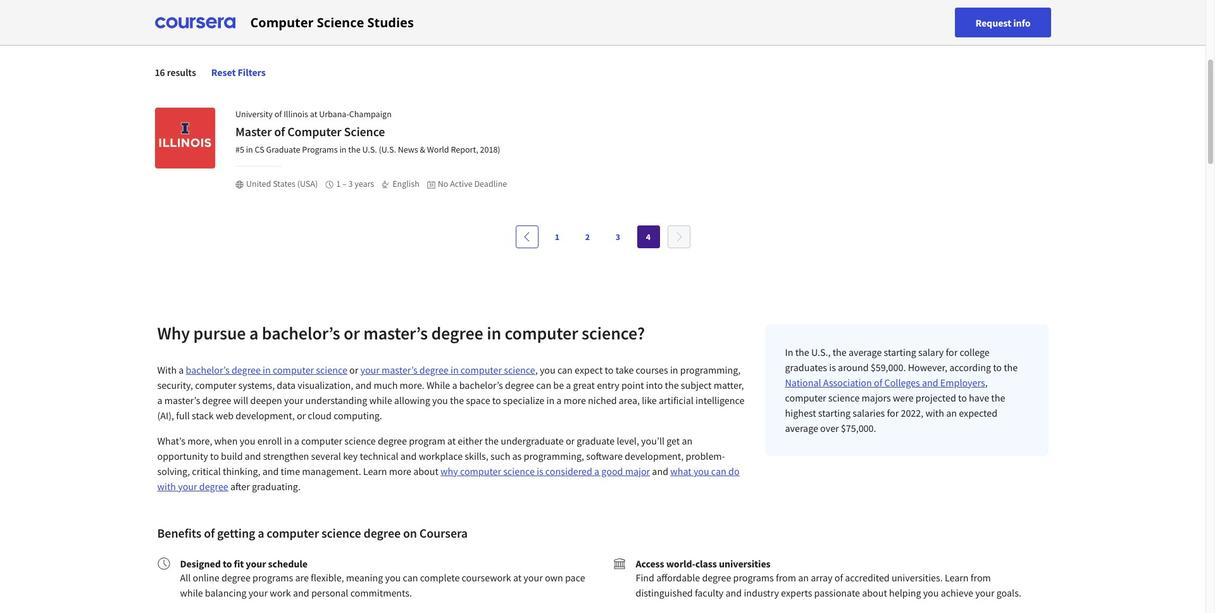 Task type: describe. For each thing, give the bounding box(es) containing it.
complete
[[420, 571, 460, 584]]

degree up web
[[202, 394, 232, 407]]

a right getting at the bottom of page
[[258, 525, 264, 541]]

level,
[[617, 434, 640, 447]]

with inside what you can do with your degree
[[157, 480, 176, 493]]

program
[[409, 434, 446, 447]]

request
[[976, 16, 1012, 29]]

coursework
[[462, 571, 512, 584]]

1 vertical spatial master's
[[382, 364, 418, 376]]

find
[[636, 571, 655, 584]]

go to previous page image
[[522, 232, 532, 242]]

designed to fit your schedule all online degree programs are flexible, meaning you can complete coursework at your own pace while balancing your work and personal commitments.
[[180, 557, 586, 599]]

be
[[554, 379, 564, 391]]

3 inside button
[[616, 231, 621, 243]]

(ai),
[[157, 409, 174, 422]]

at inside the university of illinois at urbana-champaign master of computer science #5 in cs graduate programs in the u.s. (u.s. news & world report, 2018)
[[310, 108, 318, 120]]

for inside in the u.s., the average starting salary for college graduates is around $59,000. however, according to the national association of colleges and employers
[[947, 346, 958, 358]]

more.
[[400, 379, 425, 391]]

science inside , computer science majors were projected to have the highest starting salaries for 2022, with an expected average over $75,000.
[[829, 391, 860, 404]]

programming, inside , you can expect to take courses in programming, security, computer systems, data visualization, and much more. while a bachelor's degree can be a great entry point into the subject matter, a master's degree will deepen your understanding while allowing you the space to specialize in a more niched area, like artificial intelligence (ai), full stack web development, or cloud computing.
[[681, 364, 741, 376]]

workplace
[[419, 450, 463, 462]]

average inside , computer science majors were projected to have the highest starting salaries for 2022, with an expected average over $75,000.
[[786, 422, 819, 434]]

a down be
[[557, 394, 562, 407]]

a right 'with'
[[179, 364, 184, 376]]

degree inside designed to fit your schedule all online degree programs are flexible, meaning you can complete coursework at your own pace while balancing your work and personal commitments.
[[222, 571, 251, 584]]

a right while
[[452, 379, 458, 391]]

management.
[[302, 465, 361, 478]]

and inside access world-class universities find affordable degree programs from an array of accredited universities. learn from distinguished faculty and industry experts passionate about helping you achieve your goals.
[[726, 586, 742, 599]]

degree up specialize
[[505, 379, 535, 391]]

a right be
[[566, 379, 572, 391]]

or up visualization,
[[350, 364, 359, 376]]

degree inside what's more, when you enroll in a computer science degree program at either the undergraduate or graduate level, you'll get an opportunity to build and strengthen several key technical and workplace skills, such as programming, software development, problem- solving, critical thinking, and time management. learn more about
[[378, 434, 407, 447]]

, you can expect to take courses in programming, security, computer systems, data visualization, and much more. while a bachelor's degree can be a great entry point into the subject matter, a master's degree will deepen your understanding while allowing you the space to specialize in a more niched area, like artificial intelligence (ai), full stack web development, or cloud computing.
[[157, 364, 745, 422]]

niched
[[588, 394, 617, 407]]

coursera
[[420, 525, 468, 541]]

work
[[270, 586, 291, 599]]

get
[[667, 434, 680, 447]]

learn inside access world-class universities find affordable degree programs from an array of accredited universities. learn from distinguished faculty and industry experts passionate about helping you achieve your goals.
[[946, 571, 969, 584]]

request info button
[[956, 8, 1052, 37]]

university of illinois at urbana-champaign image
[[155, 108, 215, 168]]

good
[[602, 465, 623, 478]]

starting inside in the u.s., the average starting salary for college graduates is around $59,000. however, according to the national association of colleges and employers
[[884, 346, 917, 358]]

at inside what's more, when you enroll in a computer science degree program at either the undergraduate or graduate level, you'll get an opportunity to build and strengthen several key technical and workplace skills, such as programming, software development, problem- solving, critical thinking, and time management. learn more about
[[448, 434, 456, 447]]

science up specialize
[[504, 364, 536, 376]]

science inside what's more, when you enroll in a computer science degree program at either the undergraduate or graduate level, you'll get an opportunity to build and strengthen several key technical and workplace skills, such as programming, software development, problem- solving, critical thinking, and time management. learn more about
[[345, 434, 376, 447]]

no
[[438, 178, 449, 189]]

systems,
[[238, 379, 275, 391]]

cs
[[255, 144, 265, 155]]

your left "work"
[[249, 586, 268, 599]]

world-
[[667, 557, 696, 570]]

benefits
[[157, 525, 202, 541]]

goals.
[[997, 586, 1022, 599]]

salaries
[[853, 407, 886, 419]]

$59,000.
[[871, 361, 907, 374]]

schedule
[[268, 557, 308, 570]]

deepen
[[250, 394, 282, 407]]

meaning
[[346, 571, 383, 584]]

more,
[[188, 434, 212, 447]]

and left what
[[653, 465, 669, 478]]

science up flexible,
[[322, 525, 361, 541]]

you inside designed to fit your schedule all online degree programs are flexible, meaning you can complete coursework at your own pace while balancing your work and personal commitments.
[[385, 571, 401, 584]]

to inside in the u.s., the average starting salary for college graduates is around $59,000. however, according to the national association of colleges and employers
[[994, 361, 1003, 374]]

2018)
[[480, 144, 501, 155]]

science down as
[[504, 465, 535, 478]]

an inside access world-class universities find affordable degree programs from an array of accredited universities. learn from distinguished faculty and industry experts passionate about helping you achieve your goals.
[[799, 571, 809, 584]]

a left 'good'
[[595, 465, 600, 478]]

the inside what's more, when you enroll in a computer science degree program at either the undergraduate or graduate level, you'll get an opportunity to build and strengthen several key technical and workplace skills, such as programming, software development, problem- solving, critical thinking, and time management. learn more about
[[485, 434, 499, 447]]

degree up systems,
[[232, 364, 261, 376]]

universities
[[719, 557, 771, 570]]

solving,
[[157, 465, 190, 478]]

computer inside what's more, when you enroll in a computer science degree program at either the undergraduate or graduate level, you'll get an opportunity to build and strengthen several key technical and workplace skills, such as programming, software development, problem- solving, critical thinking, and time management. learn more about
[[301, 434, 343, 447]]

about inside access world-class universities find affordable degree programs from an array of accredited universities. learn from distinguished faculty and industry experts passionate about helping you achieve your goals.
[[863, 586, 888, 599]]

the right u.s.,
[[833, 346, 847, 358]]

bachelor's degree in computer science link
[[186, 364, 348, 376]]

(usa)
[[297, 178, 318, 189]]

specialize
[[503, 394, 545, 407]]

reset
[[211, 66, 236, 79]]

allowing
[[394, 394, 431, 407]]

web
[[216, 409, 234, 422]]

the up artificial
[[665, 379, 679, 391]]

technical
[[360, 450, 399, 462]]

expected
[[960, 407, 998, 419]]

a inside what's more, when you enroll in a computer science degree program at either the undergraduate or graduate level, you'll get an opportunity to build and strengthen several key technical and workplace skills, such as programming, software development, problem- solving, critical thinking, and time management. learn more about
[[294, 434, 299, 447]]

to right space
[[493, 394, 501, 407]]

(u.s.
[[379, 144, 396, 155]]

programming, inside what's more, when you enroll in a computer science degree program at either the undergraduate or graduate level, you'll get an opportunity to build and strengthen several key technical and workplace skills, such as programming, software development, problem- solving, critical thinking, and time management. learn more about
[[524, 450, 585, 462]]

#5
[[236, 144, 244, 155]]

stack
[[192, 409, 214, 422]]

of up the graduate
[[274, 123, 285, 139]]

a right pursue
[[249, 322, 259, 345]]

science up visualization,
[[316, 364, 348, 376]]

the inside , computer science majors were projected to have the highest starting salaries for 2022, with an expected average over $75,000.
[[992, 391, 1006, 404]]

getting
[[217, 525, 255, 541]]

why computer science is considered a good major and
[[441, 465, 671, 478]]

master
[[236, 123, 272, 139]]

access
[[636, 557, 665, 570]]

no active deadline
[[438, 178, 507, 189]]

computer up 'schedule'
[[267, 525, 319, 541]]

why computer science is considered a good major link
[[441, 465, 651, 478]]

coursera image
[[155, 12, 235, 33]]

security,
[[157, 379, 193, 391]]

helping
[[890, 586, 922, 599]]

request info
[[976, 16, 1031, 29]]

with inside , computer science majors were projected to have the highest starting salaries for 2022, with an expected average over $75,000.
[[926, 407, 945, 419]]

you inside what you can do with your degree
[[694, 465, 710, 478]]

can up be
[[558, 364, 573, 376]]

of left illinois
[[275, 108, 282, 120]]

you down while
[[433, 394, 448, 407]]

, for projected
[[986, 376, 988, 389]]

artificial
[[659, 394, 694, 407]]

and inside in the u.s., the average starting salary for college graduates is around $59,000. however, according to the national association of colleges and employers
[[923, 376, 939, 389]]

you inside what's more, when you enroll in a computer science degree program at either the undergraduate or graduate level, you'll get an opportunity to build and strengthen several key technical and workplace skills, such as programming, software development, problem- solving, critical thinking, and time management. learn more about
[[240, 434, 256, 447]]

master's inside , you can expect to take courses in programming, security, computer systems, data visualization, and much more. while a bachelor's degree can be a great entry point into the subject matter, a master's degree will deepen your understanding while allowing you the space to specialize in a more niched area, like artificial intelligence (ai), full stack web development, or cloud computing.
[[165, 394, 200, 407]]

affordable
[[657, 571, 701, 584]]

urbana-
[[319, 108, 349, 120]]

u.s.,
[[812, 346, 831, 358]]

computer down skills,
[[460, 465, 502, 478]]

an inside , computer science majors were projected to have the highest starting salaries for 2022, with an expected average over $75,000.
[[947, 407, 958, 419]]

and down program
[[401, 450, 417, 462]]

major
[[625, 465, 651, 478]]

after graduating.
[[228, 480, 301, 493]]

when
[[214, 434, 238, 447]]

1 for 1 – 3 years
[[336, 178, 341, 189]]

4 button
[[637, 225, 660, 248]]

computer inside , you can expect to take courses in programming, security, computer systems, data visualization, and much more. while a bachelor's degree can be a great entry point into the subject matter, a master's degree will deepen your understanding while allowing you the space to specialize in a more niched area, like artificial intelligence (ai), full stack web development, or cloud computing.
[[195, 379, 236, 391]]

filter by
[[155, 30, 189, 43]]

starting inside , computer science majors were projected to have the highest starting salaries for 2022, with an expected average over $75,000.
[[819, 407, 851, 419]]

, for take
[[536, 364, 538, 376]]

flexible,
[[311, 571, 344, 584]]

active
[[450, 178, 473, 189]]

computer up be
[[505, 322, 579, 345]]

degree inside what you can do with your degree
[[199, 480, 228, 493]]

salary
[[919, 346, 944, 358]]

about inside what's more, when you enroll in a computer science degree program at either the undergraduate or graduate level, you'll get an opportunity to build and strengthen several key technical and workplace skills, such as programming, software development, problem- solving, critical thinking, and time management. learn more about
[[414, 465, 439, 478]]

however,
[[909, 361, 948, 374]]

can left be
[[537, 379, 552, 391]]

cloud
[[308, 409, 332, 422]]

of left getting at the bottom of page
[[204, 525, 215, 541]]

array
[[811, 571, 833, 584]]

access world-class universities find affordable degree programs from an array of accredited universities. learn from distinguished faculty and industry experts passionate about helping you achieve your goals.
[[636, 557, 1022, 599]]

to inside what's more, when you enroll in a computer science degree program at either the undergraduate or graduate level, you'll get an opportunity to build and strengthen several key technical and workplace skills, such as programming, software development, problem- solving, critical thinking, and time management. learn more about
[[210, 450, 219, 462]]

champaign
[[349, 108, 392, 120]]

u.s.
[[363, 144, 377, 155]]

and up the "graduating."
[[263, 465, 279, 478]]

while
[[427, 379, 450, 391]]

science?
[[582, 322, 645, 345]]

take
[[616, 364, 634, 376]]

considered
[[546, 465, 593, 478]]



Task type: vqa. For each thing, say whether or not it's contained in the screenshot.
Country Code + Phone Number Telephone Field
no



Task type: locate. For each thing, give the bounding box(es) containing it.
1 horizontal spatial at
[[448, 434, 456, 447]]

master's up full on the left
[[165, 394, 200, 407]]

distinguished
[[636, 586, 693, 599]]

national
[[786, 376, 822, 389]]

starting
[[884, 346, 917, 358], [819, 407, 851, 419]]

1 vertical spatial starting
[[819, 407, 851, 419]]

from up experts
[[776, 571, 797, 584]]

while inside , you can expect to take courses in programming, security, computer systems, data visualization, and much more. while a bachelor's degree can be a great entry point into the subject matter, a master's degree will deepen your understanding while allowing you the space to specialize in a more niched area, like artificial intelligence (ai), full stack web development, or cloud computing.
[[369, 394, 392, 407]]

to left the fit
[[223, 557, 232, 570]]

1 vertical spatial is
[[537, 465, 544, 478]]

great
[[574, 379, 595, 391]]

2 vertical spatial bachelor's
[[460, 379, 503, 391]]

1 horizontal spatial development,
[[625, 450, 684, 462]]

commitments.
[[351, 586, 412, 599]]

3 right 2 button
[[616, 231, 621, 243]]

1 vertical spatial development,
[[625, 450, 684, 462]]

computer up data on the left bottom
[[273, 364, 314, 376]]

1 horizontal spatial from
[[971, 571, 992, 584]]

and down however, on the bottom of the page
[[923, 376, 939, 389]]

projected
[[916, 391, 957, 404]]

of up majors
[[875, 376, 883, 389]]

2 vertical spatial master's
[[165, 394, 200, 407]]

average
[[849, 346, 882, 358], [786, 422, 819, 434]]

accredited
[[846, 571, 890, 584]]

0 vertical spatial more
[[564, 394, 586, 407]]

2 vertical spatial an
[[799, 571, 809, 584]]

graduating.
[[252, 480, 301, 493]]

graduates
[[786, 361, 828, 374]]

association
[[824, 376, 873, 389]]

the right "in"
[[796, 346, 810, 358]]

at right illinois
[[310, 108, 318, 120]]

can inside what you can do with your degree
[[712, 465, 727, 478]]

you'll
[[642, 434, 665, 447]]

of inside access world-class universities find affordable degree programs from an array of accredited universities. learn from distinguished faculty and industry experts passionate about helping you achieve your goals.
[[835, 571, 844, 584]]

average inside in the u.s., the average starting salary for college graduates is around $59,000. however, according to the national association of colleges and employers
[[849, 346, 882, 358]]

degree up your master's degree in computer science link
[[432, 322, 484, 345]]

learn inside what's more, when you enroll in a computer science degree program at either the undergraduate or graduate level, you'll get an opportunity to build and strengthen several key technical and workplace skills, such as programming, software development, problem- solving, critical thinking, and time management. learn more about
[[363, 465, 387, 478]]

computer science studies
[[250, 14, 414, 31]]

0 vertical spatial science
[[317, 14, 364, 31]]

more down great
[[564, 394, 586, 407]]

0 horizontal spatial for
[[888, 407, 899, 419]]

1 vertical spatial computer
[[288, 123, 342, 139]]

1 vertical spatial 1
[[555, 231, 560, 243]]

1 vertical spatial at
[[448, 434, 456, 447]]

and inside designed to fit your schedule all online degree programs are flexible, meaning you can complete coursework at your own pace while balancing your work and personal commitments.
[[293, 586, 310, 599]]

your up 'much'
[[361, 364, 380, 376]]

of
[[275, 108, 282, 120], [274, 123, 285, 139], [875, 376, 883, 389], [204, 525, 215, 541], [835, 571, 844, 584]]

what's more, when you enroll in a computer science degree program at either the undergraduate or graduate level, you'll get an opportunity to build and strengthen several key technical and workplace skills, such as programming, software development, problem- solving, critical thinking, and time management. learn more about
[[157, 434, 726, 478]]

such
[[491, 450, 511, 462]]

entry
[[597, 379, 620, 391]]

or inside what's more, when you enroll in a computer science degree program at either the undergraduate or graduate level, you'll get an opportunity to build and strengthen several key technical and workplace skills, such as programming, software development, problem- solving, critical thinking, and time management. learn more about
[[566, 434, 575, 447]]

full
[[176, 409, 190, 422]]

or inside , you can expect to take courses in programming, security, computer systems, data visualization, and much more. while a bachelor's degree can be a great entry point into the subject matter, a master's degree will deepen your understanding while allowing you the space to specialize in a more niched area, like artificial intelligence (ai), full stack web development, or cloud computing.
[[297, 409, 306, 422]]

and
[[923, 376, 939, 389], [356, 379, 372, 391], [245, 450, 261, 462], [401, 450, 417, 462], [263, 465, 279, 478], [653, 465, 669, 478], [293, 586, 310, 599], [726, 586, 742, 599]]

undergraduate
[[501, 434, 564, 447]]

and inside , you can expect to take courses in programming, security, computer systems, data visualization, and much more. while a bachelor's degree can be a great entry point into the subject matter, a master's degree will deepen your understanding while allowing you the space to specialize in a more niched area, like artificial intelligence (ai), full stack web development, or cloud computing.
[[356, 379, 372, 391]]

1 left –
[[336, 178, 341, 189]]

0 horizontal spatial 3
[[349, 178, 353, 189]]

computing.
[[334, 409, 382, 422]]

0 vertical spatial an
[[947, 407, 958, 419]]

computer up programs
[[288, 123, 342, 139]]

at up workplace on the left
[[448, 434, 456, 447]]

, up have on the right of page
[[986, 376, 988, 389]]

0 horizontal spatial more
[[389, 465, 412, 478]]

in
[[786, 346, 794, 358]]

1 vertical spatial programming,
[[524, 450, 585, 462]]

bachelor's up security,
[[186, 364, 230, 376]]

0 vertical spatial master's
[[364, 322, 428, 345]]

0 vertical spatial 3
[[349, 178, 353, 189]]

1 vertical spatial average
[[786, 422, 819, 434]]

0 horizontal spatial programming,
[[524, 450, 585, 462]]

starting up "$59,000."
[[884, 346, 917, 358]]

1 horizontal spatial 1
[[555, 231, 560, 243]]

achieve
[[942, 586, 974, 599]]

1 horizontal spatial more
[[564, 394, 586, 407]]

degree up while
[[420, 364, 449, 376]]

1 horizontal spatial programming,
[[681, 364, 741, 376]]

0 horizontal spatial programs
[[253, 571, 293, 584]]

0 vertical spatial starting
[[884, 346, 917, 358]]

0 vertical spatial is
[[830, 361, 837, 374]]

0 horizontal spatial from
[[776, 571, 797, 584]]

you up commitments.
[[385, 571, 401, 584]]

computer
[[250, 14, 314, 31], [288, 123, 342, 139]]

1 vertical spatial more
[[389, 465, 412, 478]]

the inside the university of illinois at urbana-champaign master of computer science #5 in cs graduate programs in the u.s. (u.s. news & world report, 2018)
[[349, 144, 361, 155]]

programs down universities
[[734, 571, 774, 584]]

while inside designed to fit your schedule all online degree programs are flexible, meaning you can complete coursework at your own pace while balancing your work and personal commitments.
[[180, 586, 203, 599]]

1 horizontal spatial is
[[830, 361, 837, 374]]

your inside , you can expect to take courses in programming, security, computer systems, data visualization, and much more. while a bachelor's degree can be a great entry point into the subject matter, a master's degree will deepen your understanding while allowing you the space to specialize in a more niched area, like artificial intelligence (ai), full stack web development, or cloud computing.
[[284, 394, 304, 407]]

bachelor's inside , you can expect to take courses in programming, security, computer systems, data visualization, and much more. while a bachelor's degree can be a great entry point into the subject matter, a master's degree will deepen your understanding while allowing you the space to specialize in a more niched area, like artificial intelligence (ai), full stack web development, or cloud computing.
[[460, 379, 503, 391]]

development, inside what's more, when you enroll in a computer science degree program at either the undergraduate or graduate level, you'll get an opportunity to build and strengthen several key technical and workplace skills, such as programming, software development, problem- solving, critical thinking, and time management. learn more about
[[625, 450, 684, 462]]

1 horizontal spatial for
[[947, 346, 958, 358]]

science up key
[[345, 434, 376, 447]]

2 horizontal spatial bachelor's
[[460, 379, 503, 391]]

skills,
[[465, 450, 489, 462]]

0 horizontal spatial development,
[[236, 409, 295, 422]]

world
[[427, 144, 449, 155]]

2022,
[[902, 407, 924, 419]]

benefits of getting a computer science degree on coursera
[[157, 525, 468, 541]]

info
[[1014, 16, 1031, 29]]

1 vertical spatial science
[[344, 123, 385, 139]]

more down technical
[[389, 465, 412, 478]]

0 vertical spatial about
[[414, 465, 439, 478]]

0 horizontal spatial learn
[[363, 465, 387, 478]]

to up entry
[[605, 364, 614, 376]]

critical
[[192, 465, 221, 478]]

0 horizontal spatial with
[[157, 480, 176, 493]]

1 horizontal spatial about
[[863, 586, 888, 599]]

science
[[317, 14, 364, 31], [344, 123, 385, 139]]

can left complete
[[403, 571, 418, 584]]

colleges
[[885, 376, 921, 389]]

of inside in the u.s., the average starting salary for college graduates is around $59,000. however, according to the national association of colleges and employers
[[875, 376, 883, 389]]

degree
[[432, 322, 484, 345], [232, 364, 261, 376], [420, 364, 449, 376], [505, 379, 535, 391], [202, 394, 232, 407], [378, 434, 407, 447], [199, 480, 228, 493], [364, 525, 401, 541], [222, 571, 251, 584], [703, 571, 732, 584]]

to
[[994, 361, 1003, 374], [605, 364, 614, 376], [959, 391, 968, 404], [493, 394, 501, 407], [210, 450, 219, 462], [223, 557, 232, 570]]

you right when at left
[[240, 434, 256, 447]]

1 button
[[546, 225, 569, 248]]

computer inside the university of illinois at urbana-champaign master of computer science #5 in cs graduate programs in the u.s. (u.s. news & world report, 2018)
[[288, 123, 342, 139]]

computer up "several" in the bottom left of the page
[[301, 434, 343, 447]]

and right faculty at right
[[726, 586, 742, 599]]

illinois
[[284, 108, 308, 120]]

, up specialize
[[536, 364, 538, 376]]

1 vertical spatial learn
[[946, 571, 969, 584]]

1 inside button
[[555, 231, 560, 243]]

1 vertical spatial while
[[180, 586, 203, 599]]

designed
[[180, 557, 221, 570]]

programs inside designed to fit your schedule all online degree programs are flexible, meaning you can complete coursework at your own pace while balancing your work and personal commitments.
[[253, 571, 293, 584]]

0 vertical spatial for
[[947, 346, 958, 358]]

learn up achieve
[[946, 571, 969, 584]]

master's up 'much'
[[364, 322, 428, 345]]

news
[[398, 144, 418, 155]]

about down accredited
[[863, 586, 888, 599]]

$75,000.
[[842, 422, 877, 434]]

0 vertical spatial learn
[[363, 465, 387, 478]]

1 horizontal spatial with
[[926, 407, 945, 419]]

and up the thinking,
[[245, 450, 261, 462]]

after
[[231, 480, 250, 493]]

0 horizontal spatial while
[[180, 586, 203, 599]]

1 vertical spatial an
[[682, 434, 693, 447]]

0 horizontal spatial starting
[[819, 407, 851, 419]]

the right according
[[1005, 361, 1019, 374]]

can left do
[[712, 465, 727, 478]]

can
[[558, 364, 573, 376], [537, 379, 552, 391], [712, 465, 727, 478], [403, 571, 418, 584]]

0 vertical spatial bachelor's
[[262, 322, 340, 345]]

you inside access world-class universities find affordable degree programs from an array of accredited universities. learn from distinguished faculty and industry experts passionate about helping you achieve your goals.
[[924, 586, 940, 599]]

1 horizontal spatial an
[[799, 571, 809, 584]]

with
[[157, 364, 177, 376]]

computer inside , computer science majors were projected to have the highest starting salaries for 2022, with an expected average over $75,000.
[[786, 391, 827, 404]]

at inside designed to fit your schedule all online degree programs are flexible, meaning you can complete coursework at your own pace while balancing your work and personal commitments.
[[514, 571, 522, 584]]

more
[[564, 394, 586, 407], [389, 465, 412, 478]]

in inside what's more, when you enroll in a computer science degree program at either the undergraduate or graduate level, you'll get an opportunity to build and strengthen several key technical and workplace skills, such as programming, software development, problem- solving, critical thinking, and time management. learn more about
[[284, 434, 292, 447]]

1 horizontal spatial 3
[[616, 231, 621, 243]]

programming,
[[681, 364, 741, 376], [524, 450, 585, 462]]

to inside designed to fit your schedule all online degree programs are flexible, meaning you can complete coursework at your own pace while balancing your work and personal commitments.
[[223, 557, 232, 570]]

2 programs from the left
[[734, 571, 774, 584]]

computer
[[505, 322, 579, 345], [273, 364, 314, 376], [461, 364, 502, 376], [195, 379, 236, 391], [786, 391, 827, 404], [301, 434, 343, 447], [460, 465, 502, 478], [267, 525, 319, 541]]

1 horizontal spatial ,
[[986, 376, 988, 389]]

you up be
[[540, 364, 556, 376]]

science inside the university of illinois at urbana-champaign master of computer science #5 in cs graduate programs in the u.s. (u.s. news & world report, 2018)
[[344, 123, 385, 139]]

0 vertical spatial at
[[310, 108, 318, 120]]

and left 'much'
[[356, 379, 372, 391]]

your down data on the left bottom
[[284, 394, 304, 407]]

0 vertical spatial average
[[849, 346, 882, 358]]

development, down deepen
[[236, 409, 295, 422]]

a up the strengthen
[[294, 434, 299, 447]]

courses
[[636, 364, 669, 376]]

1 vertical spatial about
[[863, 586, 888, 599]]

an right get
[[682, 434, 693, 447]]

with down projected
[[926, 407, 945, 419]]

why
[[157, 322, 190, 345]]

what
[[671, 465, 692, 478]]

your down "solving,"
[[178, 480, 197, 493]]

university of illinois at urbana-champaign master of computer science #5 in cs graduate programs in the u.s. (u.s. news & world report, 2018)
[[236, 108, 501, 155]]

0 vertical spatial with
[[926, 407, 945, 419]]

0 vertical spatial while
[[369, 394, 392, 407]]

programs inside access world-class universities find affordable degree programs from an array of accredited universities. learn from distinguished faculty and industry experts passionate about helping you achieve your goals.
[[734, 571, 774, 584]]

0 horizontal spatial at
[[310, 108, 318, 120]]

learn
[[363, 465, 387, 478], [946, 571, 969, 584]]

computer down national
[[786, 391, 827, 404]]

2 button
[[577, 225, 599, 248]]

1 for 1
[[555, 231, 560, 243]]

enroll
[[258, 434, 282, 447]]

0 vertical spatial programming,
[[681, 364, 741, 376]]

time
[[281, 465, 300, 478]]

0 vertical spatial computer
[[250, 14, 314, 31]]

with down "solving,"
[[157, 480, 176, 493]]

1 horizontal spatial while
[[369, 394, 392, 407]]

while down 'much'
[[369, 394, 392, 407]]

degree up technical
[[378, 434, 407, 447]]

your inside what you can do with your degree
[[178, 480, 197, 493]]

bachelor's up bachelor's degree in computer science link
[[262, 322, 340, 345]]

1 vertical spatial for
[[888, 407, 899, 419]]

1 vertical spatial bachelor's
[[186, 364, 230, 376]]

1 right the go to previous page icon
[[555, 231, 560, 243]]

will
[[234, 394, 248, 407]]

the left space
[[450, 394, 464, 407]]

0 horizontal spatial 1
[[336, 178, 341, 189]]

0 vertical spatial 1
[[336, 178, 341, 189]]

1 horizontal spatial learn
[[946, 571, 969, 584]]

an inside what's more, when you enroll in a computer science degree program at either the undergraduate or graduate level, you'll get an opportunity to build and strengthen several key technical and workplace skills, such as programming, software development, problem- solving, critical thinking, and time management. learn more about
[[682, 434, 693, 447]]

is left considered
[[537, 465, 544, 478]]

2 horizontal spatial at
[[514, 571, 522, 584]]

is inside in the u.s., the average starting salary for college graduates is around $59,000. however, according to the national association of colleges and employers
[[830, 361, 837, 374]]

like
[[642, 394, 657, 407]]

learn down technical
[[363, 465, 387, 478]]

the up such
[[485, 434, 499, 447]]

graduate
[[266, 144, 300, 155]]

more inside , you can expect to take courses in programming, security, computer systems, data visualization, and much more. while a bachelor's degree can be a great entry point into the subject matter, a master's degree will deepen your understanding while allowing you the space to specialize in a more niched area, like artificial intelligence (ai), full stack web development, or cloud computing.
[[564, 394, 586, 407]]

2 horizontal spatial an
[[947, 407, 958, 419]]

expect
[[575, 364, 603, 376]]

0 horizontal spatial ,
[[536, 364, 538, 376]]

into
[[646, 379, 663, 391]]

why pursue a bachelor's or master's degree in computer science?
[[157, 322, 645, 345]]

degree up faculty at right
[[703, 571, 732, 584]]

pace
[[566, 571, 586, 584]]

were
[[894, 391, 914, 404]]

development, down you'll
[[625, 450, 684, 462]]

average up around
[[849, 346, 882, 358]]

1 vertical spatial with
[[157, 480, 176, 493]]

, inside , computer science majors were projected to have the highest starting salaries for 2022, with an expected average over $75,000.
[[986, 376, 988, 389]]

starting up over
[[819, 407, 851, 419]]

2
[[586, 231, 590, 243]]

programming, up subject
[[681, 364, 741, 376]]

for right the 'salary'
[[947, 346, 958, 358]]

2 from from the left
[[971, 571, 992, 584]]

science
[[316, 364, 348, 376], [504, 364, 536, 376], [829, 391, 860, 404], [345, 434, 376, 447], [504, 465, 535, 478], [322, 525, 361, 541]]

at right coursework
[[514, 571, 522, 584]]

degree left on in the bottom of the page
[[364, 525, 401, 541]]

0 horizontal spatial is
[[537, 465, 544, 478]]

is down u.s.,
[[830, 361, 837, 374]]

1 horizontal spatial programs
[[734, 571, 774, 584]]

0 vertical spatial development,
[[236, 409, 295, 422]]

development, inside , you can expect to take courses in programming, security, computer systems, data visualization, and much more. while a bachelor's degree can be a great entry point into the subject matter, a master's degree will deepen your understanding while allowing you the space to specialize in a more niched area, like artificial intelligence (ai), full stack web development, or cloud computing.
[[236, 409, 295, 422]]

1 vertical spatial 3
[[616, 231, 621, 243]]

or up 'with a bachelor's degree in computer science or your master's degree in computer science'
[[344, 322, 360, 345]]

, inside , you can expect to take courses in programming, security, computer systems, data visualization, and much more. while a bachelor's degree can be a great entry point into the subject matter, a master's degree will deepen your understanding while allowing you the space to specialize in a more niched area, like artificial intelligence (ai), full stack web development, or cloud computing.
[[536, 364, 538, 376]]

1 horizontal spatial bachelor's
[[262, 322, 340, 345]]

2 vertical spatial at
[[514, 571, 522, 584]]

to up critical
[[210, 450, 219, 462]]

point
[[622, 379, 644, 391]]

1 horizontal spatial average
[[849, 346, 882, 358]]

over
[[821, 422, 840, 434]]

0 horizontal spatial average
[[786, 422, 819, 434]]

1 from from the left
[[776, 571, 797, 584]]

your right the fit
[[246, 557, 266, 570]]

computer up space
[[461, 364, 502, 376]]

graduate
[[577, 434, 615, 447]]

3
[[349, 178, 353, 189], [616, 231, 621, 243]]

16 results
[[155, 66, 196, 79]]

and down are
[[293, 586, 310, 599]]

build
[[221, 450, 243, 462]]

programming, up 'why computer science is considered a good major and'
[[524, 450, 585, 462]]

1 programs from the left
[[253, 571, 293, 584]]

according
[[950, 361, 992, 374]]

an down projected
[[947, 407, 958, 419]]

or left graduate
[[566, 434, 575, 447]]

3 right –
[[349, 178, 353, 189]]

for down were
[[888, 407, 899, 419]]

0 horizontal spatial an
[[682, 434, 693, 447]]

0 horizontal spatial bachelor's
[[186, 364, 230, 376]]

degree down the fit
[[222, 571, 251, 584]]

your left own
[[524, 571, 543, 584]]

more inside what's more, when you enroll in a computer science degree program at either the undergraduate or graduate level, you'll get an opportunity to build and strengthen several key technical and workplace skills, such as programming, software development, problem- solving, critical thinking, and time management. learn more about
[[389, 465, 412, 478]]

a up (ai), at bottom left
[[157, 394, 162, 407]]

a
[[249, 322, 259, 345], [179, 364, 184, 376], [452, 379, 458, 391], [566, 379, 572, 391], [157, 394, 162, 407], [557, 394, 562, 407], [294, 434, 299, 447], [595, 465, 600, 478], [258, 525, 264, 541]]

years
[[355, 178, 374, 189]]

0 horizontal spatial about
[[414, 465, 439, 478]]

studies
[[368, 14, 414, 31]]

to inside , computer science majors were projected to have the highest starting salaries for 2022, with an expected average over $75,000.
[[959, 391, 968, 404]]

universities.
[[892, 571, 944, 584]]

either
[[458, 434, 483, 447]]

national association of colleges and employers link
[[786, 376, 986, 389]]

balancing
[[205, 586, 247, 599]]

1 horizontal spatial starting
[[884, 346, 917, 358]]

data
[[277, 379, 296, 391]]

degree inside access world-class universities find affordable degree programs from an array of accredited universities. learn from distinguished faculty and industry experts passionate about helping you achieve your goals.
[[703, 571, 732, 584]]

3 button
[[607, 225, 630, 248]]

computer up filters
[[250, 14, 314, 31]]

average down highest
[[786, 422, 819, 434]]

class
[[696, 557, 717, 570]]

you down problem-
[[694, 465, 710, 478]]

for inside , computer science majors were projected to have the highest starting salaries for 2022, with an expected average over $75,000.
[[888, 407, 899, 419]]

employers
[[941, 376, 986, 389]]

can inside designed to fit your schedule all online degree programs are flexible, meaning you can complete coursework at your own pace while balancing your work and personal commitments.
[[403, 571, 418, 584]]

united states (usa)
[[246, 178, 318, 189]]

your inside access world-class universities find affordable degree programs from an array of accredited universities. learn from distinguished faculty and industry experts passionate about helping you achieve your goals.
[[976, 586, 995, 599]]

of up passionate
[[835, 571, 844, 584]]



